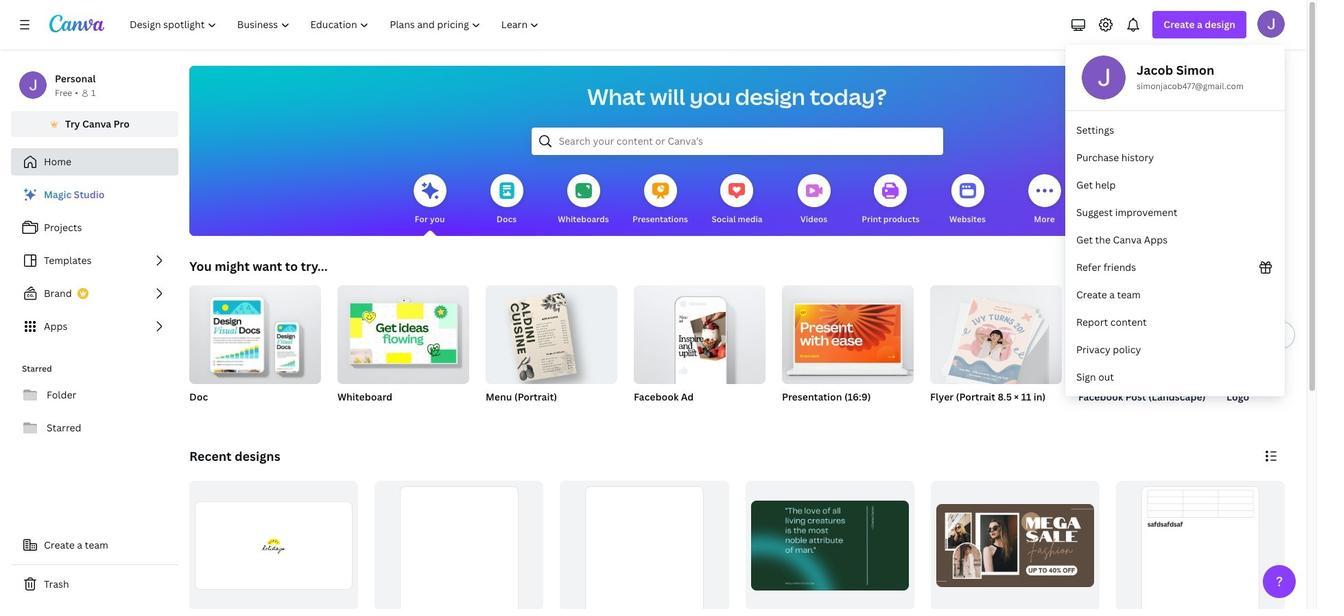 Task type: vqa. For each thing, say whether or not it's contained in the screenshot.
One workspace button
no



Task type: locate. For each thing, give the bounding box(es) containing it.
jacob simon image
[[1257, 10, 1285, 38]]

group
[[189, 280, 321, 421], [189, 280, 321, 384], [338, 280, 469, 421], [338, 280, 469, 384], [486, 280, 617, 421], [486, 280, 617, 384], [634, 280, 766, 421], [634, 280, 766, 384], [782, 280, 914, 421], [782, 280, 914, 384], [930, 285, 1062, 421], [930, 285, 1062, 389], [1078, 285, 1210, 421], [1227, 285, 1317, 421], [189, 481, 358, 609], [375, 481, 544, 609], [560, 481, 729, 609], [745, 481, 914, 609]]

0 horizontal spatial list
[[11, 181, 178, 340]]

None search field
[[531, 128, 943, 155]]

Search search field
[[559, 128, 915, 154]]

1 horizontal spatial list
[[1065, 117, 1285, 391]]

menu
[[1065, 45, 1285, 397]]

list
[[1065, 117, 1285, 391], [11, 181, 178, 340]]



Task type: describe. For each thing, give the bounding box(es) containing it.
top level navigation element
[[121, 11, 551, 38]]



